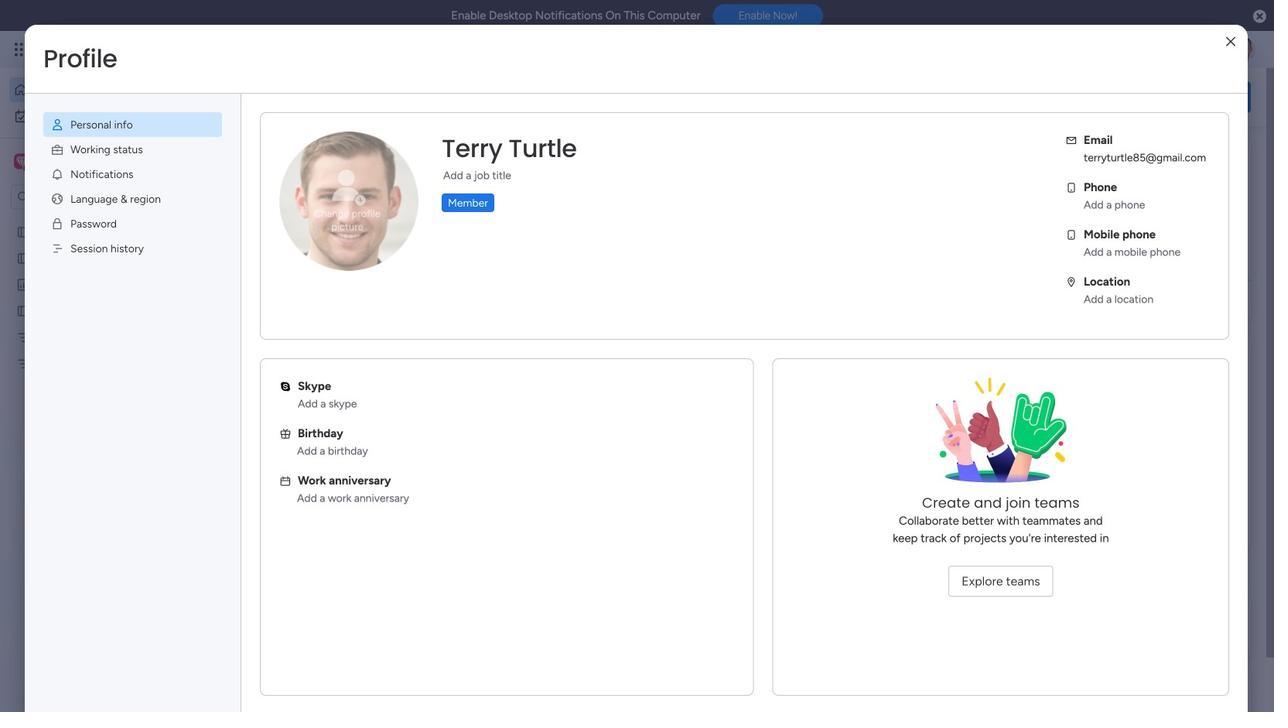 Task type: describe. For each thing, give the bounding box(es) containing it.
templates image image
[[1033, 342, 1238, 449]]

component image
[[313, 464, 326, 478]]

menu menu
[[25, 94, 241, 279]]

3 menu item from the top
[[43, 162, 222, 187]]

no teams image
[[924, 378, 1079, 494]]

1 vertical spatial option
[[9, 104, 188, 128]]

personal info image
[[50, 118, 64, 132]]

workspace image
[[265, 442, 302, 479]]

close image
[[1227, 36, 1236, 47]]

notifications image
[[50, 167, 64, 181]]

2 vertical spatial option
[[0, 218, 197, 221]]

close my workspaces image
[[239, 395, 258, 414]]

1 public board image from the top
[[16, 251, 31, 266]]

v2 user feedback image
[[1032, 88, 1043, 106]]

4 menu item from the top
[[43, 187, 222, 211]]

v2 bolt switch image
[[1153, 89, 1162, 106]]

select product image
[[14, 42, 29, 57]]

1 menu item from the top
[[43, 112, 222, 137]]

dapulse close image
[[1254, 9, 1267, 25]]

6 menu item from the top
[[43, 236, 222, 261]]

terry turtle image
[[276, 304, 306, 335]]

session history image
[[50, 241, 64, 255]]

Search in workspace field
[[33, 188, 129, 206]]



Task type: vqa. For each thing, say whether or not it's contained in the screenshot.
Project within list box
no



Task type: locate. For each thing, give the bounding box(es) containing it.
option up "workspace selection" element at the left of the page
[[9, 104, 188, 128]]

2 menu item from the top
[[43, 137, 222, 162]]

help center element
[[1019, 669, 1251, 712]]

5 menu item from the top
[[43, 211, 222, 236]]

language & region image
[[50, 192, 64, 206]]

public board image down public dashboard image
[[16, 304, 31, 318]]

password image
[[50, 217, 64, 231]]

public board image
[[16, 251, 31, 266], [16, 304, 31, 318]]

None field
[[438, 132, 581, 165]]

option
[[9, 77, 188, 102], [9, 104, 188, 128], [0, 218, 197, 221]]

close update feed (inbox) image
[[239, 194, 258, 213]]

terry turtle image up terry turtle icon
[[276, 248, 306, 279]]

0 horizontal spatial terry turtle image
[[276, 248, 306, 279]]

0 vertical spatial option
[[9, 77, 188, 102]]

0 vertical spatial public board image
[[16, 251, 31, 266]]

2 public board image from the top
[[16, 304, 31, 318]]

list box
[[0, 216, 197, 586]]

terry turtle image down dapulse close image
[[1231, 37, 1256, 62]]

1 horizontal spatial terry turtle image
[[1231, 37, 1256, 62]]

getting started element
[[1019, 595, 1251, 657]]

option down the search in workspace field
[[0, 218, 197, 221]]

0 vertical spatial terry turtle image
[[1231, 37, 1256, 62]]

working status image
[[50, 142, 64, 156]]

public dashboard image
[[16, 277, 31, 292]]

dapulse x slim image
[[1228, 143, 1247, 162]]

option up 'personal info' image
[[9, 77, 188, 102]]

1 vertical spatial public board image
[[16, 304, 31, 318]]

workspace selection element
[[11, 134, 133, 189]]

menu item
[[43, 112, 222, 137], [43, 137, 222, 162], [43, 162, 222, 187], [43, 187, 222, 211], [43, 211, 222, 236], [43, 236, 222, 261]]

2 element
[[395, 194, 414, 213]]

terry turtle image
[[1231, 37, 1256, 62], [276, 248, 306, 279]]

1 vertical spatial terry turtle image
[[276, 248, 306, 279]]

workspace image
[[274, 446, 292, 474]]

public board image down public board icon
[[16, 251, 31, 266]]

open recently visited image
[[239, 157, 258, 176]]

public board image
[[16, 225, 31, 239]]



